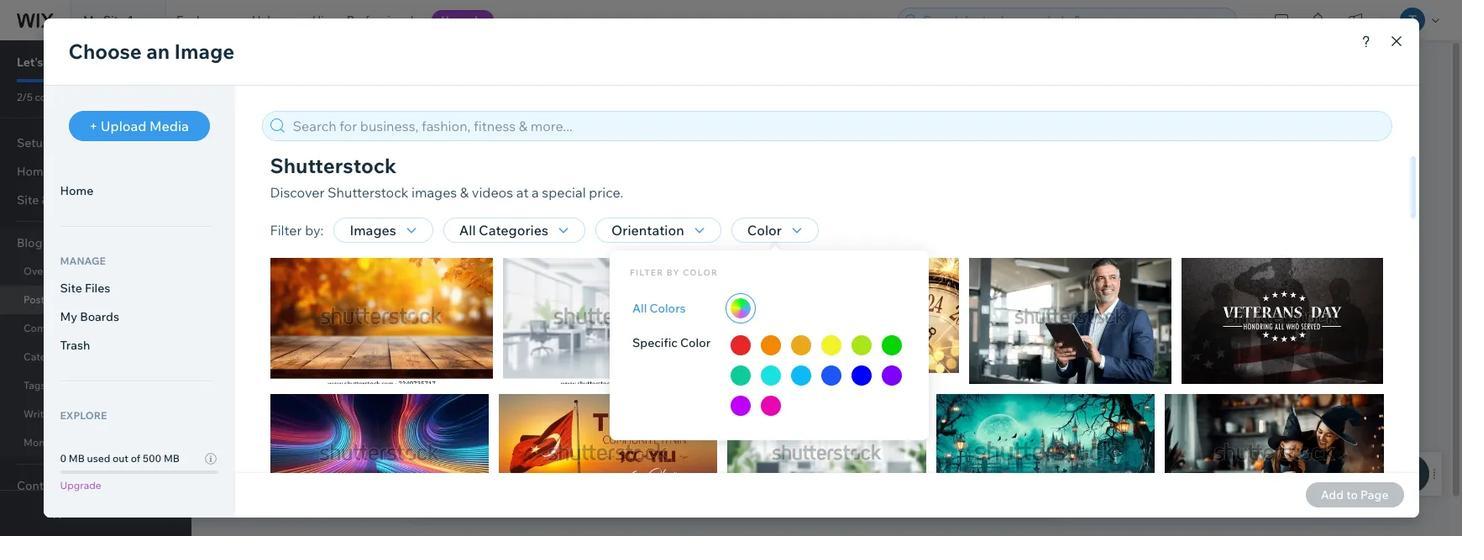 Task type: describe. For each thing, give the bounding box(es) containing it.
writers link
[[0, 400, 185, 428]]

upgrade
[[442, 13, 484, 26]]

/categories/
[[1072, 255, 1149, 271]]

title
[[366, 237, 390, 253]]

quick access
[[69, 506, 143, 521]]

dismiss button
[[995, 446, 1044, 466]]

your inside makeup set the seo and social sharing images and help readers navigate your blog. learn more
[[742, 123, 770, 139]]

tags link
[[0, 371, 185, 400]]

posts
[[24, 293, 50, 306]]

up
[[66, 55, 81, 70]]

blog
[[17, 235, 42, 250]]

/categories/makeup
[[1083, 329, 1171, 341]]

seo
[[383, 123, 411, 139]]

my site 1
[[83, 13, 134, 28]]

your left site.
[[656, 448, 684, 465]]

site
[[103, 13, 125, 28]]

comments link
[[0, 314, 185, 343]]

images
[[529, 123, 575, 139]]

preview
[[1072, 298, 1115, 313]]

monetization
[[24, 436, 86, 449]]

a
[[338, 13, 344, 28]]

cancel
[[1162, 97, 1206, 114]]

monetization link
[[0, 428, 185, 457]]

posts link
[[0, 286, 185, 314]]

makeup set the seo and social sharing images and help readers navigate your blog. learn more
[[334, 91, 879, 139]]

0 horizontal spatial category
[[387, 176, 455, 196]]

explore
[[176, 13, 217, 28]]

/categories/ makeup
[[1072, 255, 1199, 271]]

2 alert from the top
[[404, 479, 1059, 514]]

blog
[[111, 55, 137, 70]]

let's
[[17, 55, 43, 70]]

2 and from the left
[[578, 123, 601, 139]]

hire a professional
[[312, 13, 414, 28]]

Title field
[[372, 258, 654, 287]]

setup link
[[0, 129, 185, 157]]

2/5 completed
[[17, 91, 86, 103]]

categories inside sidebar element
[[24, 350, 76, 363]]

2/5
[[17, 91, 33, 103]]

quick
[[69, 506, 101, 521]]

on
[[1118, 298, 1132, 313]]

categories link
[[0, 343, 185, 371]]

writers
[[24, 407, 58, 420]]

google
[[1135, 298, 1175, 313]]

overview
[[24, 265, 69, 277]]

help button
[[242, 0, 302, 40]]

learn
[[808, 123, 843, 139]]

hire a professional link
[[302, 0, 424, 40]]

image
[[760, 237, 795, 253]]

save
[[1256, 97, 1287, 114]]

the
[[359, 123, 380, 139]]

completed
[[35, 91, 86, 103]]

to
[[440, 448, 455, 465]]

set
[[46, 55, 63, 70]]

sidebar element
[[0, 40, 192, 536]]

set
[[334, 123, 356, 139]]

your right see
[[483, 448, 511, 465]]



Task type: locate. For each thing, give the bounding box(es) containing it.
1 vertical spatial categories
[[24, 350, 76, 363]]

category left image at the right of the page
[[707, 237, 758, 253]]

hire
[[312, 13, 335, 28]]

publish
[[607, 448, 653, 465]]

see
[[458, 448, 480, 465]]

navigate
[[685, 123, 739, 139]]

first
[[579, 448, 604, 465]]

to see your posts live, first publish your site.
[[440, 448, 713, 465]]

1
[[128, 13, 134, 28]]

professional
[[347, 13, 414, 28]]

category
[[387, 176, 455, 196], [707, 237, 758, 253]]

home link
[[0, 157, 185, 186]]

*
[[395, 234, 401, 253]]

sharing
[[479, 123, 526, 139]]

and
[[414, 123, 437, 139], [578, 123, 601, 139]]

alert
[[404, 439, 1059, 474], [404, 479, 1059, 514]]

blog.
[[773, 123, 805, 139]]

comments
[[24, 322, 76, 334]]

categories down comments
[[24, 350, 76, 363]]

site.
[[687, 448, 713, 465]]

save button
[[1236, 91, 1307, 121]]

your left blog.
[[742, 123, 770, 139]]

0 vertical spatial alert
[[404, 439, 1059, 474]]

blog button
[[0, 229, 185, 257]]

home
[[17, 164, 50, 179]]

1 horizontal spatial category
[[707, 237, 758, 253]]

1 horizontal spatial categories
[[334, 66, 395, 81]]

help
[[604, 123, 632, 139]]

access
[[104, 506, 143, 521]]

help
[[252, 13, 278, 28]]

categories up the makeup
[[334, 66, 395, 81]]

setup
[[17, 135, 50, 150]]

1 vertical spatial category
[[707, 237, 758, 253]]

your right up at the top of the page
[[83, 55, 109, 70]]

preview on google
[[1072, 298, 1175, 313]]

0 vertical spatial categories
[[334, 66, 395, 81]]

1 and from the left
[[414, 123, 437, 139]]

cancel button
[[1142, 91, 1226, 121]]

quick access button
[[49, 506, 143, 521]]

title *
[[366, 234, 401, 253]]

categories inside button
[[334, 66, 395, 81]]

category right edit
[[387, 176, 455, 196]]

let's set up your blog
[[17, 55, 137, 70]]

and left help
[[578, 123, 601, 139]]

0 vertical spatial category
[[387, 176, 455, 196]]

live,
[[552, 448, 576, 465]]

description
[[366, 306, 430, 321]]

1 horizontal spatial and
[[578, 123, 601, 139]]

edit category
[[355, 176, 455, 196]]

overview link
[[0, 257, 185, 286]]

makeup
[[334, 91, 425, 120]]

edit
[[355, 176, 384, 196]]

tags
[[24, 379, 46, 392]]

category image
[[707, 237, 795, 253]]

makeup
[[1149, 255, 1199, 271]]

my
[[83, 13, 100, 28]]

posts
[[514, 448, 549, 465]]

your inside sidebar element
[[83, 55, 109, 70]]

alert containing to see your posts live, first publish your site.
[[404, 439, 1059, 474]]

more
[[846, 123, 879, 139]]

categories
[[334, 66, 395, 81], [24, 350, 76, 363]]

Description text field
[[367, 327, 659, 442]]

upgrade button
[[431, 10, 494, 30]]

dismiss
[[995, 448, 1044, 465]]

social
[[441, 123, 476, 139]]

0 horizontal spatial categories
[[24, 350, 76, 363]]

Search for tools, apps, help & more... field
[[919, 8, 1232, 32]]

0 horizontal spatial and
[[414, 123, 437, 139]]

readers
[[635, 123, 682, 139]]

1 vertical spatial alert
[[404, 479, 1059, 514]]

categories button
[[326, 60, 403, 86]]

your
[[83, 55, 109, 70], [742, 123, 770, 139], [483, 448, 511, 465], [656, 448, 684, 465]]

learn more link
[[808, 121, 879, 141]]

and right seo
[[414, 123, 437, 139]]

1 alert from the top
[[404, 439, 1059, 474]]



Task type: vqa. For each thing, say whether or not it's contained in the screenshot.
overview
yes



